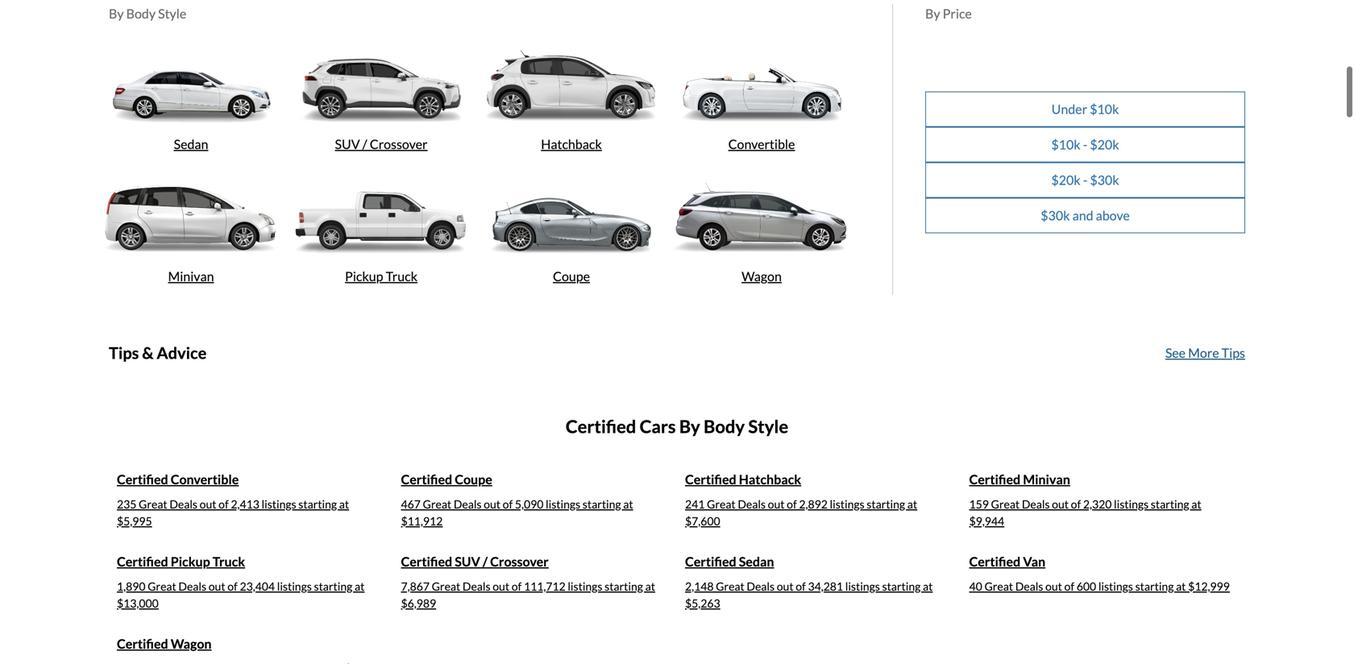Task type: locate. For each thing, give the bounding box(es) containing it.
starting right 23,404
[[314, 580, 353, 593]]

of left 23,404
[[228, 580, 238, 593]]

of for certified sedan
[[796, 580, 806, 593]]

style up sedan image
[[158, 6, 186, 22]]

out inside 241 great deals out of 2,892 listings starting at $7,600
[[768, 497, 785, 511]]

40
[[970, 580, 983, 593]]

starting for certified convertible
[[299, 497, 337, 511]]

$20k - $30k link
[[926, 162, 1246, 198]]

out inside 1,890 great deals out of 23,404 listings starting at $13,000
[[209, 580, 225, 593]]

0 horizontal spatial pickup
[[171, 554, 210, 570]]

deals inside the 467 great deals out of 5,090 listings starting at $11,912
[[454, 497, 482, 511]]

1 horizontal spatial minivan
[[1023, 472, 1071, 487]]

0 vertical spatial sedan
[[174, 136, 208, 152]]

listings for certified minivan
[[1114, 497, 1149, 511]]

deals inside 1,890 great deals out of 23,404 listings starting at $13,000
[[179, 580, 206, 593]]

1 vertical spatial suv
[[455, 554, 480, 570]]

convertible up 235 great deals out of 2,413 listings starting at $5,995
[[171, 472, 239, 487]]

deals down van
[[1016, 580, 1044, 593]]

great up $9,944 on the bottom
[[991, 497, 1020, 511]]

style up certified hatchback
[[749, 416, 789, 437]]

0 horizontal spatial /
[[363, 136, 367, 152]]

out down certified suv / crossover
[[493, 580, 510, 593]]

of inside the 467 great deals out of 5,090 listings starting at $11,912
[[503, 497, 513, 511]]

23,404
[[240, 580, 275, 593]]

of inside the 2,148 great deals out of 34,281 listings starting at $5,263
[[796, 580, 806, 593]]

0 horizontal spatial body
[[126, 6, 156, 22]]

at inside 7,867 great deals out of 111,712 listings starting at $6,989
[[646, 580, 655, 593]]

of for certified minivan
[[1071, 497, 1081, 511]]

out for minivan
[[1052, 497, 1069, 511]]

certified suv / crossover
[[401, 554, 549, 570]]

starting right 5,090
[[583, 497, 621, 511]]

starting right 2,413
[[299, 497, 337, 511]]

listings inside 7,867 great deals out of 111,712 listings starting at $6,989
[[568, 580, 603, 593]]

$20k down under $10k link
[[1090, 137, 1120, 152]]

of left '111,712'
[[512, 580, 522, 593]]

tips right more
[[1222, 345, 1246, 361]]

hatchback
[[541, 136, 602, 152], [739, 472, 802, 487]]

deals down certified convertible
[[170, 497, 198, 511]]

0 vertical spatial truck
[[386, 269, 418, 284]]

minivan up 159 great deals out of 2,320 listings starting at $9,944
[[1023, 472, 1071, 487]]

great inside the 2,148 great deals out of 34,281 listings starting at $5,263
[[716, 580, 745, 593]]

0 horizontal spatial convertible
[[171, 472, 239, 487]]

wagon
[[742, 269, 782, 284], [171, 636, 212, 652]]

0 vertical spatial style
[[158, 6, 186, 22]]

starting inside 241 great deals out of 2,892 listings starting at $7,600
[[867, 497, 906, 511]]

coupe
[[553, 269, 590, 284], [455, 472, 492, 487]]

certified coupe
[[401, 472, 492, 487]]

great up "$11,912"
[[423, 497, 452, 511]]

$30k up above
[[1090, 172, 1120, 188]]

0 horizontal spatial $30k
[[1041, 208, 1070, 223]]

0 vertical spatial hatchback
[[541, 136, 602, 152]]

at for certified minivan
[[1192, 497, 1202, 511]]

minivan up advice
[[168, 269, 214, 284]]

deals inside the 2,148 great deals out of 34,281 listings starting at $5,263
[[747, 580, 775, 593]]

0 vertical spatial coupe
[[553, 269, 590, 284]]

hatchback image
[[481, 34, 663, 137]]

by body style
[[109, 6, 186, 22]]

listings
[[262, 497, 296, 511], [546, 497, 581, 511], [830, 497, 865, 511], [1114, 497, 1149, 511], [277, 580, 312, 593], [568, 580, 603, 593], [846, 580, 880, 593], [1099, 580, 1134, 593]]

467
[[401, 497, 421, 511]]

$20k
[[1090, 137, 1120, 152], [1052, 172, 1081, 188]]

listings right 2,892
[[830, 497, 865, 511]]

by
[[109, 6, 124, 22], [926, 6, 941, 22], [680, 416, 701, 437]]

out left 23,404
[[209, 580, 225, 593]]

great inside 1,890 great deals out of 23,404 listings starting at $13,000
[[148, 580, 176, 593]]

$12,999
[[1189, 580, 1230, 593]]

out inside 7,867 great deals out of 111,712 listings starting at $6,989
[[493, 580, 510, 593]]

listings for certified van
[[1099, 580, 1134, 593]]

great up $5,995
[[139, 497, 167, 511]]

convertible
[[729, 136, 795, 152], [171, 472, 239, 487]]

of left 34,281
[[796, 580, 806, 593]]

of left 2,892
[[787, 497, 797, 511]]

deals down certified pickup truck
[[179, 580, 206, 593]]

1 horizontal spatial truck
[[386, 269, 418, 284]]

certified hatchback
[[685, 472, 802, 487]]

sedan up the 2,148 great deals out of 34,281 listings starting at $5,263
[[739, 554, 774, 570]]

sedan
[[174, 136, 208, 152], [739, 554, 774, 570]]

listings right 23,404
[[277, 580, 312, 593]]

at inside 1,890 great deals out of 23,404 listings starting at $13,000
[[355, 580, 365, 593]]

1 horizontal spatial by
[[680, 416, 701, 437]]

listings right 600
[[1099, 580, 1134, 593]]

467 great deals out of 5,090 listings starting at $11,912
[[401, 497, 633, 528]]

of left the 2,320
[[1071, 497, 1081, 511]]

see
[[1166, 345, 1186, 361]]

certified minivan
[[970, 472, 1071, 487]]

certified up 241
[[685, 472, 737, 487]]

$30k inside $20k - $30k link
[[1090, 172, 1120, 188]]

out inside 235 great deals out of 2,413 listings starting at $5,995
[[200, 497, 216, 511]]

great right 40
[[985, 580, 1014, 593]]

at inside 235 great deals out of 2,413 listings starting at $5,995
[[339, 497, 349, 511]]

certified for certified wagon
[[117, 636, 168, 652]]

starting for certified hatchback
[[867, 497, 906, 511]]

deals inside 7,867 great deals out of 111,712 listings starting at $6,989
[[463, 580, 491, 593]]

out inside the 467 great deals out of 5,090 listings starting at $11,912
[[484, 497, 501, 511]]

great for pickup
[[148, 580, 176, 593]]

pickup truck image
[[290, 167, 473, 269]]

wagon link
[[671, 167, 853, 291]]

$10k - $20k link
[[926, 127, 1246, 162]]

of inside 235 great deals out of 2,413 listings starting at $5,995
[[219, 497, 229, 511]]

starting inside the 467 great deals out of 5,090 listings starting at $11,912
[[583, 497, 621, 511]]

1 vertical spatial crossover
[[490, 554, 549, 570]]

listings inside 241 great deals out of 2,892 listings starting at $7,600
[[830, 497, 865, 511]]

1 vertical spatial convertible
[[171, 472, 239, 487]]

starting for certified suv / crossover
[[605, 580, 643, 593]]

crossover up pickup truck image
[[370, 136, 428, 152]]

more
[[1189, 345, 1220, 361]]

0 vertical spatial body
[[126, 6, 156, 22]]

$10k
[[1090, 101, 1119, 117], [1052, 137, 1081, 152]]

0 horizontal spatial wagon
[[171, 636, 212, 652]]

0 vertical spatial suv
[[335, 136, 360, 152]]

certified
[[566, 416, 636, 437], [117, 472, 168, 487], [401, 472, 452, 487], [685, 472, 737, 487], [970, 472, 1021, 487], [117, 554, 168, 570], [401, 554, 452, 570], [685, 554, 737, 570], [970, 554, 1021, 570], [117, 636, 168, 652]]

1 horizontal spatial /
[[483, 554, 488, 570]]

listings for certified sedan
[[846, 580, 880, 593]]

coupe image
[[481, 167, 663, 269]]

0 horizontal spatial $20k
[[1052, 172, 1081, 188]]

- for $20k
[[1083, 172, 1088, 188]]

out down van
[[1046, 580, 1063, 593]]

listings right 2,413
[[262, 497, 296, 511]]

at inside 241 great deals out of 2,892 listings starting at $7,600
[[908, 497, 918, 511]]

listings for certified hatchback
[[830, 497, 865, 511]]

2,413
[[231, 497, 259, 511]]

1 vertical spatial $10k
[[1052, 137, 1081, 152]]

0 horizontal spatial $10k
[[1052, 137, 1081, 152]]

deals
[[170, 497, 198, 511], [454, 497, 482, 511], [738, 497, 766, 511], [1022, 497, 1050, 511], [179, 580, 206, 593], [463, 580, 491, 593], [747, 580, 775, 593], [1016, 580, 1044, 593]]

deals down certified coupe
[[454, 497, 482, 511]]

certified up 1,890
[[117, 554, 168, 570]]

at inside the 2,148 great deals out of 34,281 listings starting at $5,263
[[923, 580, 933, 593]]

listings inside 159 great deals out of 2,320 listings starting at $9,944
[[1114, 497, 1149, 511]]

5,090
[[515, 497, 544, 511]]

1 horizontal spatial tips
[[1222, 345, 1246, 361]]

/ up 7,867 great deals out of 111,712 listings starting at $6,989
[[483, 554, 488, 570]]

0 horizontal spatial style
[[158, 6, 186, 22]]

deals inside 159 great deals out of 2,320 listings starting at $9,944
[[1022, 497, 1050, 511]]

1 vertical spatial $20k
[[1052, 172, 1081, 188]]

at for certified coupe
[[624, 497, 633, 511]]

out for suv
[[493, 580, 510, 593]]

40 great deals out of 600 listings starting at $12,999
[[970, 580, 1230, 593]]

1 horizontal spatial wagon
[[742, 269, 782, 284]]

- down $10k - $20k link
[[1083, 172, 1088, 188]]

listings inside the 467 great deals out of 5,090 listings starting at $11,912
[[546, 497, 581, 511]]

at for certified sedan
[[923, 580, 933, 593]]

pickup
[[345, 269, 383, 284], [171, 554, 210, 570]]

out for van
[[1046, 580, 1063, 593]]

sedan link
[[100, 34, 282, 158]]

1 vertical spatial -
[[1083, 172, 1088, 188]]

out left 34,281
[[777, 580, 794, 593]]

starting inside 1,890 great deals out of 23,404 listings starting at $13,000
[[314, 580, 353, 593]]

$30k
[[1090, 172, 1120, 188], [1041, 208, 1070, 223]]

certified up 40
[[970, 554, 1021, 570]]

of inside 1,890 great deals out of 23,404 listings starting at $13,000
[[228, 580, 238, 593]]

1 horizontal spatial $30k
[[1090, 172, 1120, 188]]

style
[[158, 6, 186, 22], [749, 416, 789, 437]]

truck
[[386, 269, 418, 284], [213, 554, 245, 570]]

2 - from the top
[[1083, 172, 1088, 188]]

out left the 2,320
[[1052, 497, 1069, 511]]

1 vertical spatial body
[[704, 416, 745, 437]]

0 vertical spatial $20k
[[1090, 137, 1120, 152]]

at inside the 467 great deals out of 5,090 listings starting at $11,912
[[624, 497, 633, 511]]

7,867 great deals out of 111,712 listings starting at $6,989
[[401, 580, 655, 610]]

$30k and above link
[[926, 198, 1246, 233]]

of for certified van
[[1065, 580, 1075, 593]]

0 vertical spatial convertible
[[729, 136, 795, 152]]

deals for pickup
[[179, 580, 206, 593]]

suv
[[335, 136, 360, 152], [455, 554, 480, 570]]

0 vertical spatial $30k
[[1090, 172, 1120, 188]]

deals inside 235 great deals out of 2,413 listings starting at $5,995
[[170, 497, 198, 511]]

convertible up wagon image
[[729, 136, 795, 152]]

certified up 159
[[970, 472, 1021, 487]]

0 horizontal spatial hatchback
[[541, 136, 602, 152]]

of inside 159 great deals out of 2,320 listings starting at $9,944
[[1071, 497, 1081, 511]]

-
[[1083, 137, 1088, 152], [1083, 172, 1088, 188]]

out left 5,090
[[484, 497, 501, 511]]

of left 5,090
[[503, 497, 513, 511]]

body
[[126, 6, 156, 22], [704, 416, 745, 437]]

starting right the 2,320
[[1151, 497, 1190, 511]]

1 horizontal spatial pickup
[[345, 269, 383, 284]]

listings right the 2,320
[[1114, 497, 1149, 511]]

hatchback inside 'link'
[[541, 136, 602, 152]]

deals down certified suv / crossover
[[463, 580, 491, 593]]

certified up the 7,867
[[401, 554, 452, 570]]

&
[[142, 343, 154, 363]]

1 vertical spatial /
[[483, 554, 488, 570]]

241
[[685, 497, 705, 511]]

deals down certified hatchback
[[738, 497, 766, 511]]

listings inside 235 great deals out of 2,413 listings starting at $5,995
[[262, 497, 296, 511]]

out left 2,892
[[768, 497, 785, 511]]

starting for certified van
[[1136, 580, 1174, 593]]

0 horizontal spatial suv
[[335, 136, 360, 152]]

minivan
[[168, 269, 214, 284], [1023, 472, 1071, 487]]

starting for certified minivan
[[1151, 497, 1190, 511]]

1 vertical spatial sedan
[[739, 554, 774, 570]]

certified up 467 in the bottom left of the page
[[401, 472, 452, 487]]

out left 2,413
[[200, 497, 216, 511]]

0 vertical spatial wagon
[[742, 269, 782, 284]]

1 horizontal spatial crossover
[[490, 554, 549, 570]]

pickup truck link
[[290, 167, 473, 291]]

out for pickup
[[209, 580, 225, 593]]

deals inside 241 great deals out of 2,892 listings starting at $7,600
[[738, 497, 766, 511]]

great inside 159 great deals out of 2,320 listings starting at $9,944
[[991, 497, 1020, 511]]

out for hatchback
[[768, 497, 785, 511]]

out inside 159 great deals out of 2,320 listings starting at $9,944
[[1052, 497, 1069, 511]]

at for certified hatchback
[[908, 497, 918, 511]]

starting left 40
[[883, 580, 921, 593]]

0 vertical spatial crossover
[[370, 136, 428, 152]]

1 vertical spatial $30k
[[1041, 208, 1070, 223]]

certified cars by body style
[[566, 416, 789, 437]]

1 horizontal spatial $10k
[[1090, 101, 1119, 117]]

0 vertical spatial -
[[1083, 137, 1088, 152]]

listings right 5,090
[[546, 497, 581, 511]]

hatchback up coupe image
[[541, 136, 602, 152]]

/ up pickup truck image
[[363, 136, 367, 152]]

$20k up the and
[[1052, 172, 1081, 188]]

great inside 241 great deals out of 2,892 listings starting at $7,600
[[707, 497, 736, 511]]

deals for sedan
[[747, 580, 775, 593]]

certified for certified van
[[970, 554, 1021, 570]]

great right the 7,867
[[432, 580, 461, 593]]

0 horizontal spatial crossover
[[370, 136, 428, 152]]

tips left &
[[109, 343, 139, 363]]

1 vertical spatial pickup
[[171, 554, 210, 570]]

listings right '111,712'
[[568, 580, 603, 593]]

1 vertical spatial coupe
[[455, 472, 492, 487]]

1 horizontal spatial body
[[704, 416, 745, 437]]

suv / crossover link
[[290, 34, 473, 158]]

of inside 241 great deals out of 2,892 listings starting at $7,600
[[787, 497, 797, 511]]

great up $7,600
[[707, 497, 736, 511]]

0 horizontal spatial minivan
[[168, 269, 214, 284]]

convertible link
[[671, 34, 853, 158]]

listings right 34,281
[[846, 580, 880, 593]]

above
[[1096, 208, 1130, 223]]

great up $13,000
[[148, 580, 176, 593]]

great inside 7,867 great deals out of 111,712 listings starting at $6,989
[[432, 580, 461, 593]]

1 horizontal spatial suv
[[455, 554, 480, 570]]

certified wagon link
[[117, 634, 385, 664]]

sedan up minivan image
[[174, 136, 208, 152]]

$30k inside $30k and above link
[[1041, 208, 1070, 223]]

159
[[970, 497, 989, 511]]

certified up 2,148
[[685, 554, 737, 570]]

2,320
[[1084, 497, 1112, 511]]

by for by body style
[[109, 6, 124, 22]]

235 great deals out of 2,413 listings starting at $5,995
[[117, 497, 349, 528]]

starting right 2,892
[[867, 497, 906, 511]]

0 vertical spatial $10k
[[1090, 101, 1119, 117]]

starting inside 159 great deals out of 2,320 listings starting at $9,944
[[1151, 497, 1190, 511]]

at inside 159 great deals out of 2,320 listings starting at $9,944
[[1192, 497, 1202, 511]]

600
[[1077, 580, 1097, 593]]

certified left cars
[[566, 416, 636, 437]]

listings inside the 2,148 great deals out of 34,281 listings starting at $5,263
[[846, 580, 880, 593]]

1 horizontal spatial convertible
[[729, 136, 795, 152]]

starting inside the 2,148 great deals out of 34,281 listings starting at $5,263
[[883, 580, 921, 593]]

$6,989
[[401, 597, 436, 610]]

of left 600
[[1065, 580, 1075, 593]]

$10k right under
[[1090, 101, 1119, 117]]

0 vertical spatial /
[[363, 136, 367, 152]]

and
[[1073, 208, 1094, 223]]

$10k down under
[[1052, 137, 1081, 152]]

certified up 235 at the bottom
[[117, 472, 168, 487]]

certified for certified cars by body style
[[566, 416, 636, 437]]

tips
[[109, 343, 139, 363], [1222, 345, 1246, 361]]

at
[[339, 497, 349, 511], [624, 497, 633, 511], [908, 497, 918, 511], [1192, 497, 1202, 511], [355, 580, 365, 593], [646, 580, 655, 593], [923, 580, 933, 593], [1177, 580, 1186, 593]]

0 horizontal spatial by
[[109, 6, 124, 22]]

1 - from the top
[[1083, 137, 1088, 152]]

under $10k link
[[926, 92, 1246, 127]]

0 horizontal spatial truck
[[213, 554, 245, 570]]

starting left 2,148
[[605, 580, 643, 593]]

$10k inside under $10k link
[[1090, 101, 1119, 117]]

at for certified pickup truck
[[355, 580, 365, 593]]

1 vertical spatial wagon
[[171, 636, 212, 652]]

minivan image
[[100, 167, 282, 269]]

great inside 235 great deals out of 2,413 listings starting at $5,995
[[139, 497, 167, 511]]

of inside 7,867 great deals out of 111,712 listings starting at $6,989
[[512, 580, 522, 593]]

certified down $13,000
[[117, 636, 168, 652]]

great down certified sedan
[[716, 580, 745, 593]]

deals for minivan
[[1022, 497, 1050, 511]]

out
[[200, 497, 216, 511], [484, 497, 501, 511], [768, 497, 785, 511], [1052, 497, 1069, 511], [209, 580, 225, 593], [493, 580, 510, 593], [777, 580, 794, 593], [1046, 580, 1063, 593]]

/
[[363, 136, 367, 152], [483, 554, 488, 570]]

$5,995
[[117, 514, 152, 528]]

1 vertical spatial hatchback
[[739, 472, 802, 487]]

at for certified convertible
[[339, 497, 349, 511]]

listings inside 1,890 great deals out of 23,404 listings starting at $13,000
[[277, 580, 312, 593]]

deals down certified sedan
[[747, 580, 775, 593]]

starting left $12,999
[[1136, 580, 1174, 593]]

starting
[[299, 497, 337, 511], [583, 497, 621, 511], [867, 497, 906, 511], [1151, 497, 1190, 511], [314, 580, 353, 593], [605, 580, 643, 593], [883, 580, 921, 593], [1136, 580, 1174, 593]]

$30k left the and
[[1041, 208, 1070, 223]]

of
[[219, 497, 229, 511], [503, 497, 513, 511], [787, 497, 797, 511], [1071, 497, 1081, 511], [228, 580, 238, 593], [512, 580, 522, 593], [796, 580, 806, 593], [1065, 580, 1075, 593]]

out inside the 2,148 great deals out of 34,281 listings starting at $5,263
[[777, 580, 794, 593]]

of left 2,413
[[219, 497, 229, 511]]

0 horizontal spatial sedan
[[174, 136, 208, 152]]

starting inside 7,867 great deals out of 111,712 listings starting at $6,989
[[605, 580, 643, 593]]

- down under $10k link
[[1083, 137, 1088, 152]]

2 horizontal spatial by
[[926, 6, 941, 22]]

crossover up 7,867 great deals out of 111,712 listings starting at $6,989
[[490, 554, 549, 570]]

crossover
[[370, 136, 428, 152], [490, 554, 549, 570]]

hatchback up 241 great deals out of 2,892 listings starting at $7,600
[[739, 472, 802, 487]]

starting inside 235 great deals out of 2,413 listings starting at $5,995
[[299, 497, 337, 511]]

deals down 'certified minivan'
[[1022, 497, 1050, 511]]

great
[[139, 497, 167, 511], [423, 497, 452, 511], [707, 497, 736, 511], [991, 497, 1020, 511], [148, 580, 176, 593], [432, 580, 461, 593], [716, 580, 745, 593], [985, 580, 1014, 593]]

2,892
[[799, 497, 828, 511]]

great inside the 467 great deals out of 5,090 listings starting at $11,912
[[423, 497, 452, 511]]

1 horizontal spatial style
[[749, 416, 789, 437]]

0 horizontal spatial coupe
[[455, 472, 492, 487]]

1 vertical spatial truck
[[213, 554, 245, 570]]



Task type: describe. For each thing, give the bounding box(es) containing it.
tips & advice
[[109, 343, 207, 363]]

$7,600
[[685, 514, 721, 528]]

1 horizontal spatial coupe
[[553, 269, 590, 284]]

out for convertible
[[200, 497, 216, 511]]

34,281
[[808, 580, 843, 593]]

$9,944
[[970, 514, 1005, 528]]

1,890 great deals out of 23,404 listings starting at $13,000
[[117, 580, 365, 610]]

$11,912
[[401, 514, 443, 528]]

price
[[943, 6, 972, 22]]

suv / crossover image
[[290, 34, 473, 137]]

coupe link
[[481, 167, 663, 291]]

deals for coupe
[[454, 497, 482, 511]]

$10k - $20k
[[1052, 137, 1120, 152]]

deals for van
[[1016, 580, 1044, 593]]

listings for certified pickup truck
[[277, 580, 312, 593]]

convertible image
[[671, 34, 853, 137]]

certified van
[[970, 554, 1046, 570]]

1 vertical spatial minivan
[[1023, 472, 1071, 487]]

sedan image
[[100, 34, 282, 137]]

wagon image
[[671, 167, 853, 269]]

certified for certified convertible
[[117, 472, 168, 487]]

7,867
[[401, 580, 430, 593]]

by price
[[926, 6, 972, 22]]

certified for certified minivan
[[970, 472, 1021, 487]]

great for suv
[[432, 580, 461, 593]]

starting for certified pickup truck
[[314, 580, 353, 593]]

suv / crossover
[[335, 136, 428, 152]]

starting for certified sedan
[[883, 580, 921, 593]]

listings for certified suv / crossover
[[568, 580, 603, 593]]

$30k and above
[[1041, 208, 1130, 223]]

$13,000
[[117, 597, 159, 610]]

van
[[1023, 554, 1046, 570]]

1,890
[[117, 580, 146, 593]]

0 vertical spatial pickup
[[345, 269, 383, 284]]

hatchback link
[[481, 34, 663, 158]]

$5,263
[[685, 597, 721, 610]]

$20k - $30k
[[1052, 172, 1120, 188]]

certified pickup truck
[[117, 554, 245, 570]]

great for coupe
[[423, 497, 452, 511]]

deals for hatchback
[[738, 497, 766, 511]]

cars
[[640, 416, 676, 437]]

see more tips
[[1166, 345, 1246, 361]]

listings for certified coupe
[[546, 497, 581, 511]]

certified convertible
[[117, 472, 239, 487]]

under
[[1052, 101, 1088, 117]]

certified for certified pickup truck
[[117, 554, 168, 570]]

listings for certified convertible
[[262, 497, 296, 511]]

certified for certified coupe
[[401, 472, 452, 487]]

deals for suv
[[463, 580, 491, 593]]

great for hatchback
[[707, 497, 736, 511]]

1 vertical spatial style
[[749, 416, 789, 437]]

see more tips link
[[1166, 343, 1246, 369]]

1 horizontal spatial $20k
[[1090, 137, 1120, 152]]

of for certified hatchback
[[787, 497, 797, 511]]

pickup truck
[[345, 269, 418, 284]]

0 horizontal spatial tips
[[109, 343, 139, 363]]

great for minivan
[[991, 497, 1020, 511]]

certified wagon
[[117, 636, 212, 652]]

starting for certified coupe
[[583, 497, 621, 511]]

out for coupe
[[484, 497, 501, 511]]

of for certified coupe
[[503, 497, 513, 511]]

0 vertical spatial minivan
[[168, 269, 214, 284]]

of for certified pickup truck
[[228, 580, 238, 593]]

under $10k
[[1052, 101, 1119, 117]]

235
[[117, 497, 137, 511]]

great for convertible
[[139, 497, 167, 511]]

certified for certified hatchback
[[685, 472, 737, 487]]

of for certified convertible
[[219, 497, 229, 511]]

at for certified suv / crossover
[[646, 580, 655, 593]]

great for van
[[985, 580, 1014, 593]]

1 horizontal spatial sedan
[[739, 554, 774, 570]]

certified for certified suv / crossover
[[401, 554, 452, 570]]

certified for certified sedan
[[685, 554, 737, 570]]

111,712
[[524, 580, 566, 593]]

1 horizontal spatial hatchback
[[739, 472, 802, 487]]

great for sedan
[[716, 580, 745, 593]]

$10k inside $10k - $20k link
[[1052, 137, 1081, 152]]

241 great deals out of 2,892 listings starting at $7,600
[[685, 497, 918, 528]]

out for sedan
[[777, 580, 794, 593]]

159 great deals out of 2,320 listings starting at $9,944
[[970, 497, 1202, 528]]

deals for convertible
[[170, 497, 198, 511]]

2,148 great deals out of 34,281 listings starting at $5,263
[[685, 580, 933, 610]]

certified sedan
[[685, 554, 774, 570]]

of for certified suv / crossover
[[512, 580, 522, 593]]

tips inside "link"
[[1222, 345, 1246, 361]]

minivan link
[[100, 167, 282, 291]]

at for certified van
[[1177, 580, 1186, 593]]

- for $10k
[[1083, 137, 1088, 152]]

by for by price
[[926, 6, 941, 22]]

advice
[[157, 343, 207, 363]]

2,148
[[685, 580, 714, 593]]



Task type: vqa. For each thing, say whether or not it's contained in the screenshot.


